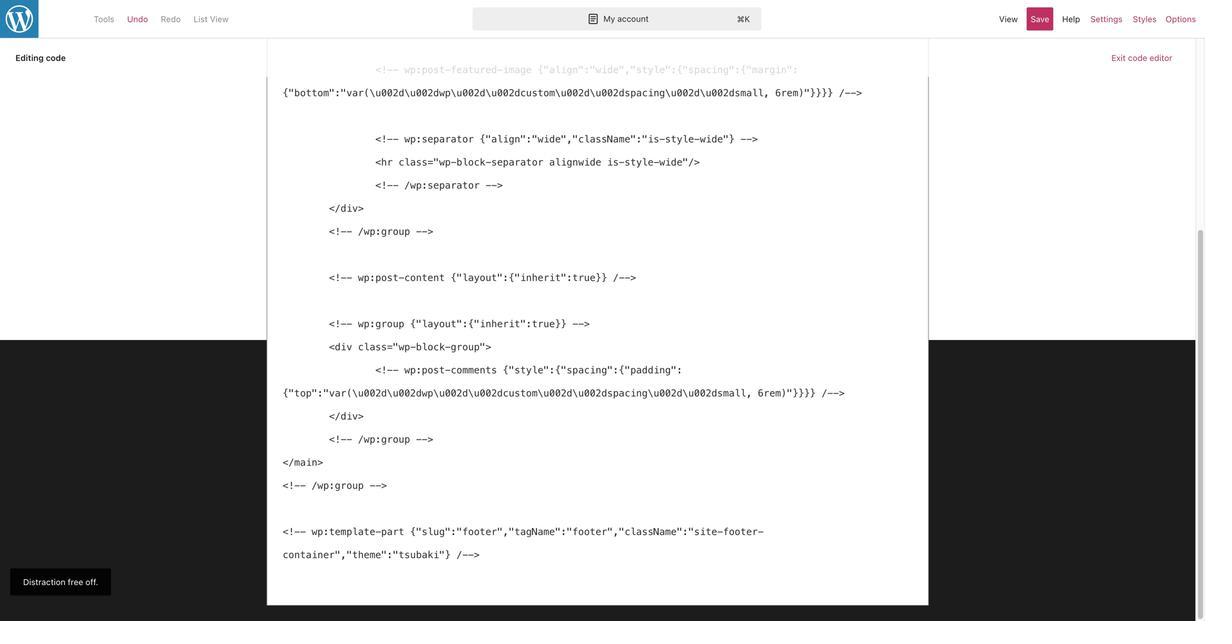 Task type: locate. For each thing, give the bounding box(es) containing it.
code right editing
[[46, 53, 66, 63]]

save button
[[1027, 7, 1053, 30]]

editor
[[1150, 53, 1172, 63]]

code
[[46, 53, 66, 63], [1128, 53, 1147, 63]]

1 code from the left
[[46, 53, 66, 63]]

account
[[617, 14, 649, 24]]

0 horizontal spatial code
[[46, 53, 66, 63]]

⌘k
[[737, 14, 750, 24]]

code inside button
[[1128, 53, 1147, 63]]

site icon image
[[0, 0, 40, 39]]

2 code from the left
[[1128, 53, 1147, 63]]

exit code editor
[[1111, 53, 1172, 63]]

1 horizontal spatial code
[[1128, 53, 1147, 63]]

editing
[[15, 53, 44, 63]]

code right the exit
[[1128, 53, 1147, 63]]

editor content region
[[0, 0, 1205, 621]]

distraction
[[23, 577, 65, 587]]



Task type: vqa. For each thing, say whether or not it's contained in the screenshot.
Finish
no



Task type: describe. For each thing, give the bounding box(es) containing it.
Start writing with text or HTML text field
[[267, 0, 929, 606]]

save
[[1031, 14, 1049, 24]]

code for exit
[[1128, 53, 1147, 63]]

exit
[[1111, 53, 1126, 63]]

editor top bar region
[[0, 0, 1205, 39]]

exit code editor button
[[1104, 46, 1180, 69]]

off.
[[85, 577, 98, 587]]

distraction free off. button
[[10, 568, 111, 595]]

free
[[68, 577, 83, 587]]

editing code
[[15, 53, 66, 63]]

my
[[603, 14, 615, 24]]

my account
[[603, 14, 649, 24]]

code for editing
[[46, 53, 66, 63]]

distraction free off.
[[23, 577, 98, 587]]



